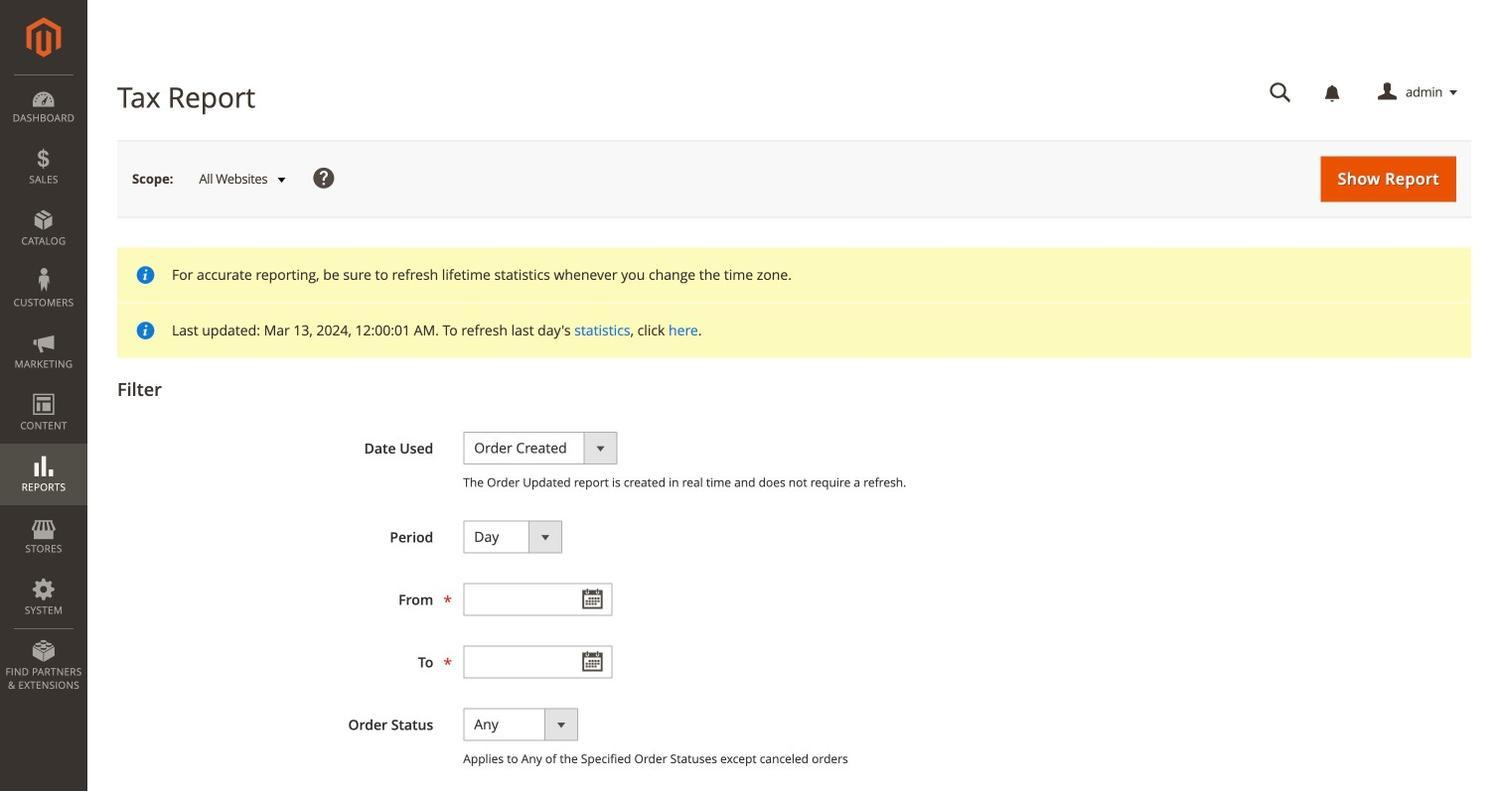 Task type: locate. For each thing, give the bounding box(es) containing it.
magento admin panel image
[[26, 17, 61, 58]]

menu bar
[[0, 75, 87, 703]]

None text field
[[1256, 76, 1306, 110]]

None text field
[[463, 584, 612, 616], [463, 646, 612, 679], [463, 584, 612, 616], [463, 646, 612, 679]]



